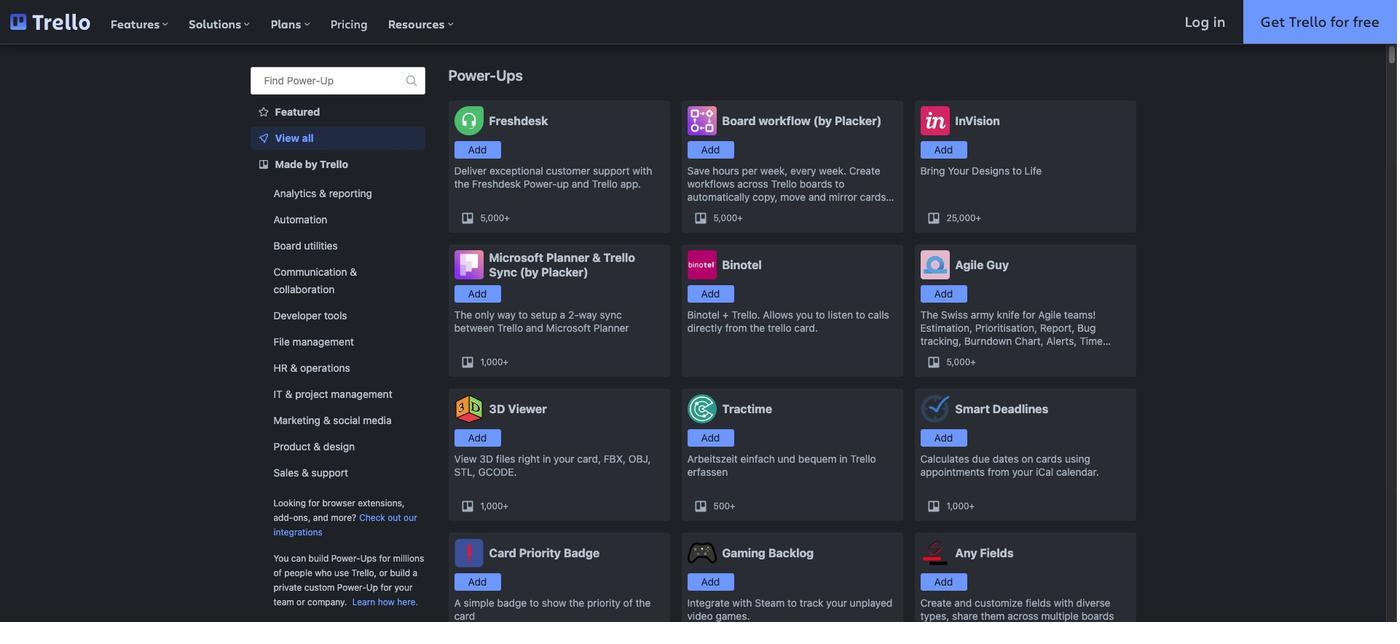 Task type: describe. For each thing, give the bounding box(es) containing it.
add button for 3d viewer
[[454, 430, 501, 447]]

0 vertical spatial up
[[320, 74, 334, 87]]

product
[[274, 441, 311, 453]]

product & design link
[[250, 436, 425, 459]]

for up how
[[381, 583, 392, 594]]

management inside file management link
[[293, 336, 354, 348]]

share
[[952, 611, 978, 623]]

and inside 'save hours per week, every week. create workflows across trello boards to automatically copy, move and mirror cards across boards.'
[[809, 191, 826, 203]]

trello,
[[352, 568, 377, 579]]

2-
[[568, 309, 579, 321]]

arbeitszeit einfach und bequem in trello erfassen
[[687, 453, 876, 479]]

log
[[1185, 12, 1210, 31]]

invision
[[956, 114, 1000, 128]]

looking for browser extensions, add-ons, and more?
[[274, 498, 405, 524]]

calls
[[868, 309, 890, 321]]

integrate with steam to track your unplayed video games.
[[687, 597, 893, 623]]

add link for invision
[[921, 141, 967, 159]]

support inside deliver exceptional customer support with the freshdesk power-up and trello app.
[[593, 165, 630, 177]]

it & project management
[[274, 388, 392, 401]]

a
[[454, 597, 461, 610]]

binotel + trello. allows you to listen to calls directly from the trello card.
[[687, 309, 890, 334]]

and inside deliver exceptional customer support with the freshdesk power-up and trello app.
[[572, 178, 589, 190]]

deadlines
[[993, 403, 1049, 416]]

utilities
[[304, 240, 338, 252]]

bequem
[[799, 453, 837, 466]]

add button for invision
[[921, 141, 967, 159]]

& for hr & operations
[[290, 362, 298, 375]]

board utilities link
[[250, 235, 425, 258]]

solutions
[[189, 16, 242, 32]]

microsoft planner & trello sync (by placker)
[[489, 251, 635, 279]]

chart,
[[1015, 335, 1044, 348]]

designs
[[972, 165, 1010, 177]]

view all link
[[250, 127, 425, 150]]

bring your designs to life
[[921, 165, 1042, 177]]

0 horizontal spatial across
[[687, 204, 719, 216]]

0 vertical spatial placker)
[[835, 114, 882, 128]]

exceptional
[[490, 165, 543, 177]]

board utilities
[[274, 240, 338, 252]]

arbeitszeit
[[687, 453, 738, 466]]

backlog
[[769, 547, 814, 560]]

tractime
[[722, 403, 772, 416]]

analytics & reporting
[[274, 187, 372, 200]]

add for invision
[[935, 144, 953, 156]]

find
[[264, 74, 284, 87]]

communication & collaboration link
[[250, 261, 425, 302]]

bring
[[921, 165, 945, 177]]

management inside it & project management link
[[331, 388, 392, 401]]

reporting
[[329, 187, 372, 200]]

add for gaming backlog
[[701, 576, 720, 589]]

mirror
[[829, 191, 857, 203]]

integrate
[[687, 597, 730, 610]]

for left free on the top right
[[1331, 12, 1350, 31]]

browser
[[322, 498, 356, 509]]

add link for any fields
[[921, 574, 967, 592]]

find power-up
[[264, 74, 334, 87]]

teams!
[[1064, 309, 1096, 321]]

sales & support link
[[250, 462, 425, 485]]

5,000 + for agile guy
[[947, 357, 976, 368]]

developer
[[274, 310, 321, 322]]

add button for card priority badge
[[454, 574, 501, 592]]

workflows
[[687, 178, 735, 190]]

+ for microsoft planner & trello sync (by placker)
[[503, 357, 509, 368]]

1 way from the left
[[497, 309, 516, 321]]

add for freshdesk
[[468, 144, 487, 156]]

freshdesk inside deliver exceptional customer support with the freshdesk power-up and trello app.
[[472, 178, 521, 190]]

check
[[359, 513, 385, 524]]

learn
[[352, 597, 375, 608]]

types,
[[921, 611, 950, 623]]

setup
[[531, 309, 557, 321]]

the inside binotel + trello. allows you to listen to calls directly from the trello card.
[[750, 322, 765, 334]]

board for board utilities
[[274, 240, 301, 252]]

every
[[791, 165, 817, 177]]

add link for agile guy
[[921, 286, 967, 303]]

get trello for free link
[[1244, 0, 1398, 44]]

track
[[800, 597, 824, 610]]

in for 3d viewer
[[543, 453, 551, 466]]

file
[[274, 336, 290, 348]]

burndown
[[965, 335, 1012, 348]]

& for communication & collaboration
[[350, 266, 357, 278]]

sync
[[600, 309, 622, 321]]

to left calls
[[856, 309, 866, 321]]

activity...
[[958, 348, 1001, 361]]

1,000 for 3d viewer
[[481, 501, 503, 512]]

trello
[[768, 322, 792, 334]]

per
[[742, 165, 758, 177]]

right
[[518, 453, 540, 466]]

prioritisation,
[[976, 322, 1038, 334]]

1,000 + for 3d viewer
[[481, 501, 509, 512]]

calculates due dates on cards using appointments from your ical calendar.
[[921, 453, 1099, 479]]

the for microsoft planner & trello sync (by placker)
[[454, 309, 472, 321]]

automatically
[[687, 191, 750, 203]]

& inside microsoft planner & trello sync (by placker)
[[592, 251, 601, 265]]

add link for microsoft planner & trello sync (by placker)
[[454, 286, 501, 303]]

hours
[[713, 165, 739, 177]]

of for the
[[623, 597, 633, 610]]

hr
[[274, 362, 288, 375]]

& for product & design
[[314, 441, 321, 453]]

a inside you can build power-ups for millions of people who use trello, or build a private custom power-up for your team or company.
[[413, 568, 418, 579]]

1 horizontal spatial or
[[379, 568, 388, 579]]

trello right the by
[[320, 158, 348, 171]]

for left millions
[[379, 554, 391, 565]]

5,000 for agile guy
[[947, 357, 971, 368]]

of for people
[[274, 568, 282, 579]]

trello inside the only way to setup a 2-way sync between trello and microsoft planner
[[497, 322, 523, 334]]

private
[[274, 583, 302, 594]]

millions
[[393, 554, 424, 565]]

the for agile guy
[[921, 309, 939, 321]]

+ for board workflow (by placker)
[[738, 213, 743, 224]]

video
[[687, 611, 713, 623]]

for inside the "the swiss army knife for agile teams! estimation, prioritisation, report, bug tracking, burndown chart, alerts, time without activity..."
[[1023, 309, 1036, 321]]

boards.
[[721, 204, 757, 216]]

0 vertical spatial (by
[[814, 114, 832, 128]]

to inside integrate with steam to track your unplayed video games.
[[788, 597, 797, 610]]

trello inside microsoft planner & trello sync (by placker)
[[604, 251, 635, 265]]

deliver
[[454, 165, 487, 177]]

placker) inside microsoft planner & trello sync (by placker)
[[542, 266, 588, 279]]

0 vertical spatial build
[[309, 554, 329, 565]]

add link for tractime
[[687, 430, 734, 447]]

gaming
[[722, 547, 766, 560]]

add link for board workflow (by placker)
[[687, 141, 734, 159]]

power- inside deliver exceptional customer support with the freshdesk power-up and trello app.
[[524, 178, 557, 190]]

planner inside the only way to setup a 2-way sync between trello and microsoft planner
[[594, 322, 629, 334]]

copy,
[[753, 191, 778, 203]]

badge
[[497, 597, 527, 610]]

your inside the view 3d files right in your card, fbx, obj, stl, gcode.
[[554, 453, 575, 466]]

with for any fields
[[1054, 597, 1074, 610]]

and inside "looking for browser extensions, add-ons, and more?"
[[313, 513, 328, 524]]

agile inside the "the swiss army knife for agile teams! estimation, prioritisation, report, bug tracking, burndown chart, alerts, time without activity..."
[[1039, 309, 1062, 321]]

move
[[781, 191, 806, 203]]

view 3d files right in your card, fbx, obj, stl, gcode.
[[454, 453, 651, 479]]

add for card priority badge
[[468, 576, 487, 589]]

stl,
[[454, 466, 476, 479]]

appointments
[[921, 466, 985, 479]]

fbx,
[[604, 453, 626, 466]]

board for board workflow (by placker)
[[722, 114, 756, 128]]

to left life
[[1013, 165, 1022, 177]]

featured link
[[250, 101, 425, 124]]

you
[[796, 309, 813, 321]]

500
[[714, 501, 730, 512]]

25,000 +
[[947, 213, 982, 224]]

by
[[305, 158, 317, 171]]

2 horizontal spatial in
[[1214, 12, 1226, 31]]

marketing
[[274, 415, 321, 427]]

& for marketing & social media
[[323, 415, 330, 427]]

create inside create and customize fields with diverse types, share them across multiple board
[[921, 597, 952, 610]]

add for binotel
[[701, 288, 720, 300]]

+ inside binotel + trello. allows you to listen to calls directly from the trello card.
[[723, 309, 729, 321]]

hr & operations
[[274, 362, 350, 375]]

5,000 for board workflow (by placker)
[[714, 213, 738, 224]]

1,000 + for microsoft planner & trello sync (by placker)
[[481, 357, 509, 368]]

you can build power-ups for millions of people who use trello, or build a private custom power-up for your team or company.
[[274, 554, 424, 608]]

for inside "looking for browser extensions, add-ons, and more?"
[[308, 498, 320, 509]]

to inside a simple badge to show the priority of the card
[[530, 597, 539, 610]]

microsoft inside microsoft planner & trello sync (by placker)
[[489, 251, 544, 265]]

1,000 for microsoft planner & trello sync (by placker)
[[481, 357, 503, 368]]

the right priority
[[636, 597, 651, 610]]

check out our integrations link
[[274, 513, 417, 538]]



Task type: vqa. For each thing, say whether or not it's contained in the screenshot.
Agenda
no



Task type: locate. For each thing, give the bounding box(es) containing it.
1 vertical spatial (by
[[520, 266, 539, 279]]

+ up gaming at the bottom of page
[[730, 501, 736, 512]]

pricing link
[[320, 0, 378, 44]]

with inside deliver exceptional customer support with the freshdesk power-up and trello app.
[[633, 165, 652, 177]]

and right up
[[572, 178, 589, 190]]

1 horizontal spatial 5,000
[[714, 213, 738, 224]]

1,000 + down gcode.
[[481, 501, 509, 512]]

board inside board utilities link
[[274, 240, 301, 252]]

agile left guy in the right of the page
[[956, 259, 984, 272]]

plans button
[[260, 0, 320, 44]]

add for smart deadlines
[[935, 432, 953, 444]]

add button up bring
[[921, 141, 967, 159]]

agile guy
[[956, 259, 1009, 272]]

5,000 + down exceptional
[[481, 213, 510, 224]]

in for tractime
[[840, 453, 848, 466]]

view for view 3d files right in your card, fbx, obj, stl, gcode.
[[454, 453, 477, 466]]

+ down automatically
[[738, 213, 743, 224]]

workflow
[[759, 114, 811, 128]]

& left design on the left of page
[[314, 441, 321, 453]]

the right show
[[569, 597, 585, 610]]

binotel inside binotel + trello. allows you to listen to calls directly from the trello card.
[[687, 309, 720, 321]]

0 horizontal spatial up
[[320, 74, 334, 87]]

card
[[454, 611, 475, 623]]

the swiss army knife for agile teams! estimation, prioritisation, report, bug tracking, burndown chart, alerts, time without activity...
[[921, 309, 1103, 361]]

add button up arbeitszeit
[[687, 430, 734, 447]]

0 vertical spatial a
[[560, 309, 566, 321]]

and inside create and customize fields with diverse types, share them across multiple board
[[955, 597, 972, 610]]

5,000 + down tracking,
[[947, 357, 976, 368]]

1 vertical spatial up
[[366, 583, 378, 594]]

add up directly
[[701, 288, 720, 300]]

gaming backlog
[[722, 547, 814, 560]]

1,000 + down appointments
[[947, 501, 975, 512]]

0 vertical spatial from
[[725, 322, 747, 334]]

to left track
[[788, 597, 797, 610]]

across down fields
[[1008, 611, 1039, 623]]

cards inside 'save hours per week, every week. create workflows across trello boards to automatically copy, move and mirror cards across boards.'
[[860, 191, 886, 203]]

1 vertical spatial view
[[454, 453, 477, 466]]

the
[[454, 178, 470, 190], [750, 322, 765, 334], [569, 597, 585, 610], [636, 597, 651, 610]]

cards right mirror at the right of the page
[[860, 191, 886, 203]]

0 horizontal spatial placker)
[[542, 266, 588, 279]]

0 horizontal spatial with
[[633, 165, 652, 177]]

1 horizontal spatial way
[[579, 309, 597, 321]]

1 horizontal spatial with
[[733, 597, 752, 610]]

save hours per week, every week. create workflows across trello boards to automatically copy, move and mirror cards across boards.
[[687, 165, 886, 216]]

+ for 3d viewer
[[503, 501, 509, 512]]

ups inside you can build power-ups for millions of people who use trello, or build a private custom power-up for your team or company.
[[360, 554, 377, 565]]

0 horizontal spatial of
[[274, 568, 282, 579]]

company.
[[308, 597, 347, 608]]

add link up calculates
[[921, 430, 967, 447]]

cards inside calculates due dates on cards using appointments from your ical calendar.
[[1036, 453, 1063, 466]]

2 the from the left
[[921, 309, 939, 321]]

any fields
[[956, 547, 1014, 560]]

2 horizontal spatial 5,000 +
[[947, 357, 976, 368]]

5,000
[[481, 213, 504, 224], [714, 213, 738, 224], [947, 357, 971, 368]]

view inside view all 'link'
[[275, 132, 300, 144]]

1 horizontal spatial ups
[[496, 67, 523, 84]]

0 horizontal spatial from
[[725, 322, 747, 334]]

+ for smart deadlines
[[970, 501, 975, 512]]

add link up directly
[[687, 286, 734, 303]]

view left all
[[275, 132, 300, 144]]

to inside the only way to setup a 2-way sync between trello and microsoft planner
[[519, 309, 528, 321]]

trello image
[[10, 14, 90, 30], [10, 14, 90, 30]]

1 vertical spatial planner
[[594, 322, 629, 334]]

& right analytics
[[319, 187, 326, 200]]

add link for gaming backlog
[[687, 574, 734, 592]]

management up social
[[331, 388, 392, 401]]

from down dates
[[988, 466, 1010, 479]]

here.
[[397, 597, 418, 608]]

add button for microsoft planner & trello sync (by placker)
[[454, 286, 501, 303]]

and inside the only way to setup a 2-way sync between trello and microsoft planner
[[526, 322, 544, 334]]

add button for board workflow (by placker)
[[687, 141, 734, 159]]

1 vertical spatial cards
[[1036, 453, 1063, 466]]

agile up the report,
[[1039, 309, 1062, 321]]

planner down the sync
[[594, 322, 629, 334]]

microsoft inside the only way to setup a 2-way sync between trello and microsoft planner
[[546, 322, 591, 334]]

0 vertical spatial planner
[[546, 251, 590, 265]]

add button for agile guy
[[921, 286, 967, 303]]

to left 'setup'
[[519, 309, 528, 321]]

add link for smart deadlines
[[921, 430, 967, 447]]

the down the trello.
[[750, 322, 765, 334]]

collaboration
[[274, 283, 335, 296]]

0 vertical spatial support
[[593, 165, 630, 177]]

1,000 down between
[[481, 357, 503, 368]]

1 horizontal spatial the
[[921, 309, 939, 321]]

& up the sync
[[592, 251, 601, 265]]

(by right sync
[[520, 266, 539, 279]]

listen
[[828, 309, 853, 321]]

0 horizontal spatial 5,000 +
[[481, 213, 510, 224]]

1 vertical spatial freshdesk
[[472, 178, 521, 190]]

2 vertical spatial across
[[1008, 611, 1039, 623]]

week,
[[761, 165, 788, 177]]

&
[[319, 187, 326, 200], [592, 251, 601, 265], [350, 266, 357, 278], [290, 362, 298, 375], [285, 388, 292, 401], [323, 415, 330, 427], [314, 441, 321, 453], [302, 467, 309, 479]]

in right log
[[1214, 12, 1226, 31]]

board left workflow
[[722, 114, 756, 128]]

from inside binotel + trello. allows you to listen to calls directly from the trello card.
[[725, 322, 747, 334]]

with inside create and customize fields with diverse types, share them across multiple board
[[1054, 597, 1074, 610]]

add for board workflow (by placker)
[[701, 144, 720, 156]]

add link up files
[[454, 430, 501, 447]]

the up between
[[454, 309, 472, 321]]

1 horizontal spatial cards
[[1036, 453, 1063, 466]]

0 vertical spatial or
[[379, 568, 388, 579]]

analytics & reporting link
[[250, 182, 425, 205]]

priority
[[519, 547, 561, 560]]

add up calculates
[[935, 432, 953, 444]]

add up save
[[701, 144, 720, 156]]

add button for tractime
[[687, 430, 734, 447]]

add button up integrate
[[687, 574, 734, 592]]

in inside arbeitszeit einfach und bequem in trello erfassen
[[840, 453, 848, 466]]

of inside a simple badge to show the priority of the card
[[623, 597, 633, 610]]

alerts,
[[1047, 335, 1077, 348]]

0 vertical spatial management
[[293, 336, 354, 348]]

0 horizontal spatial support
[[312, 467, 348, 479]]

0 horizontal spatial or
[[297, 597, 305, 608]]

freshdesk
[[489, 114, 548, 128], [472, 178, 521, 190]]

add button for gaming backlog
[[687, 574, 734, 592]]

0 horizontal spatial create
[[849, 165, 881, 177]]

1 vertical spatial build
[[390, 568, 410, 579]]

1 vertical spatial 3d
[[480, 453, 493, 466]]

a simple badge to show the priority of the card
[[454, 597, 651, 623]]

trello right get
[[1289, 12, 1327, 31]]

1,000 down gcode.
[[481, 501, 503, 512]]

the inside the "the swiss army knife for agile teams! estimation, prioritisation, report, bug tracking, burndown chart, alerts, time without activity..."
[[921, 309, 939, 321]]

with inside integrate with steam to track your unplayed video games.
[[733, 597, 752, 610]]

operations
[[300, 362, 350, 375]]

add button up swiss
[[921, 286, 967, 303]]

1 horizontal spatial create
[[921, 597, 952, 610]]

1 vertical spatial microsoft
[[546, 322, 591, 334]]

0 horizontal spatial view
[[275, 132, 300, 144]]

0 horizontal spatial 5,000
[[481, 213, 504, 224]]

0 horizontal spatial in
[[543, 453, 551, 466]]

add button up files
[[454, 430, 501, 447]]

1 horizontal spatial planner
[[594, 322, 629, 334]]

0 vertical spatial across
[[738, 178, 769, 190]]

5,000 down 'deliver'
[[481, 213, 504, 224]]

check out our integrations
[[274, 513, 417, 538]]

the inside deliver exceptional customer support with the freshdesk power-up and trello app.
[[454, 178, 470, 190]]

add up swiss
[[935, 288, 953, 300]]

add up types,
[[935, 576, 953, 589]]

1 vertical spatial create
[[921, 597, 952, 610]]

1 vertical spatial from
[[988, 466, 1010, 479]]

1 vertical spatial placker)
[[542, 266, 588, 279]]

+ for freshdesk
[[504, 213, 510, 224]]

media
[[363, 415, 392, 427]]

1 horizontal spatial from
[[988, 466, 1010, 479]]

500 +
[[714, 501, 736, 512]]

communication & collaboration
[[274, 266, 357, 296]]

planner inside microsoft planner & trello sync (by placker)
[[546, 251, 590, 265]]

1 horizontal spatial build
[[390, 568, 410, 579]]

1 horizontal spatial (by
[[814, 114, 832, 128]]

of right priority
[[623, 597, 633, 610]]

& for it & project management
[[285, 388, 292, 401]]

analytics
[[274, 187, 316, 200]]

1 horizontal spatial support
[[593, 165, 630, 177]]

add button up simple
[[454, 574, 501, 592]]

1,000 + down between
[[481, 357, 509, 368]]

1 vertical spatial binotel
[[687, 309, 720, 321]]

to right you
[[816, 309, 825, 321]]

1,000 down appointments
[[947, 501, 970, 512]]

project
[[295, 388, 328, 401]]

with for freshdesk
[[633, 165, 652, 177]]

the down 'deliver'
[[454, 178, 470, 190]]

looking
[[274, 498, 306, 509]]

+ down appointments
[[970, 501, 975, 512]]

developer tools
[[274, 310, 347, 322]]

5,000 + for freshdesk
[[481, 213, 510, 224]]

binotel for binotel + trello. allows you to listen to calls directly from the trello card.
[[687, 309, 720, 321]]

1 the from the left
[[454, 309, 472, 321]]

add button for freshdesk
[[454, 141, 501, 159]]

resources
[[388, 16, 445, 32]]

1 vertical spatial management
[[331, 388, 392, 401]]

1,000 + for smart deadlines
[[947, 501, 975, 512]]

5,000 for freshdesk
[[481, 213, 504, 224]]

1 horizontal spatial up
[[366, 583, 378, 594]]

your down the on
[[1013, 466, 1033, 479]]

add up arbeitszeit
[[701, 432, 720, 444]]

& right hr
[[290, 362, 298, 375]]

0 horizontal spatial board
[[274, 240, 301, 252]]

freshdesk up exceptional
[[489, 114, 548, 128]]

management
[[293, 336, 354, 348], [331, 388, 392, 401]]

add link up bring
[[921, 141, 967, 159]]

1 vertical spatial support
[[312, 467, 348, 479]]

and up share
[[955, 597, 972, 610]]

& for sales & support
[[302, 467, 309, 479]]

create right week. on the right top
[[849, 165, 881, 177]]

1 vertical spatial or
[[297, 597, 305, 608]]

view
[[275, 132, 300, 144], [454, 453, 477, 466]]

freshdesk down exceptional
[[472, 178, 521, 190]]

get
[[1261, 12, 1286, 31]]

a inside the only way to setup a 2-way sync between trello and microsoft planner
[[560, 309, 566, 321]]

0 horizontal spatial planner
[[546, 251, 590, 265]]

binotel
[[722, 259, 762, 272], [687, 309, 720, 321]]

automation
[[274, 213, 327, 226]]

create inside 'save hours per week, every week. create workflows across trello boards to automatically copy, move and mirror cards across boards.'
[[849, 165, 881, 177]]

between
[[454, 322, 495, 334]]

0 vertical spatial create
[[849, 165, 881, 177]]

1 horizontal spatial 5,000 +
[[714, 213, 743, 224]]

view up 'stl,'
[[454, 453, 477, 466]]

add link for freshdesk
[[454, 141, 501, 159]]

trello right between
[[497, 322, 523, 334]]

+ up agile guy
[[976, 213, 982, 224]]

board down automation
[[274, 240, 301, 252]]

featured
[[275, 106, 320, 118]]

+ left the trello.
[[723, 309, 729, 321]]

files
[[496, 453, 516, 466]]

view inside the view 3d files right in your card, fbx, obj, stl, gcode.
[[454, 453, 477, 466]]

1 horizontal spatial microsoft
[[546, 322, 591, 334]]

add button up save
[[687, 141, 734, 159]]

features button
[[100, 0, 179, 44]]

create
[[849, 165, 881, 177], [921, 597, 952, 610]]

0 horizontal spatial agile
[[956, 259, 984, 272]]

1 vertical spatial of
[[623, 597, 633, 610]]

sales
[[274, 467, 299, 479]]

0 horizontal spatial binotel
[[687, 309, 720, 321]]

0 horizontal spatial (by
[[520, 266, 539, 279]]

with up games.
[[733, 597, 752, 610]]

0 vertical spatial view
[[275, 132, 300, 144]]

+
[[504, 213, 510, 224], [738, 213, 743, 224], [976, 213, 982, 224], [723, 309, 729, 321], [503, 357, 509, 368], [971, 357, 976, 368], [503, 501, 509, 512], [730, 501, 736, 512], [970, 501, 975, 512]]

communication
[[274, 266, 347, 278]]

0 vertical spatial 3d
[[489, 403, 505, 416]]

2 horizontal spatial 5,000
[[947, 357, 971, 368]]

1 vertical spatial agile
[[1039, 309, 1062, 321]]

+ up the "3d viewer"
[[503, 357, 509, 368]]

your inside you can build power-ups for millions of people who use trello, or build a private custom power-up for your team or company.
[[395, 583, 413, 594]]

add button for any fields
[[921, 574, 967, 592]]

1 horizontal spatial placker)
[[835, 114, 882, 128]]

0 horizontal spatial a
[[413, 568, 418, 579]]

1 vertical spatial board
[[274, 240, 301, 252]]

trello inside arbeitszeit einfach und bequem in trello erfassen
[[851, 453, 876, 466]]

support up app.
[[593, 165, 630, 177]]

the inside the only way to setup a 2-way sync between trello and microsoft planner
[[454, 309, 472, 321]]

badge
[[564, 547, 600, 560]]

add for tractime
[[701, 432, 720, 444]]

1 vertical spatial ups
[[360, 554, 377, 565]]

in inside the view 3d files right in your card, fbx, obj, stl, gcode.
[[543, 453, 551, 466]]

to inside 'save hours per week, every week. create workflows across trello boards to automatically copy, move and mirror cards across boards.'
[[835, 178, 845, 190]]

microsoft down 2-
[[546, 322, 591, 334]]

einfach
[[741, 453, 775, 466]]

people
[[284, 568, 312, 579]]

0 vertical spatial ups
[[496, 67, 523, 84]]

customize
[[975, 597, 1023, 610]]

add link
[[454, 141, 501, 159], [687, 141, 734, 159], [921, 141, 967, 159], [454, 286, 501, 303], [687, 286, 734, 303], [921, 286, 967, 303], [454, 430, 501, 447], [687, 430, 734, 447], [921, 430, 967, 447], [454, 574, 501, 592], [687, 574, 734, 592], [921, 574, 967, 592]]

view all
[[275, 132, 314, 144]]

all
[[302, 132, 314, 144]]

1 vertical spatial a
[[413, 568, 418, 579]]

add link up 'deliver'
[[454, 141, 501, 159]]

add link for binotel
[[687, 286, 734, 303]]

from inside calculates due dates on cards using appointments from your ical calendar.
[[988, 466, 1010, 479]]

add for any fields
[[935, 576, 953, 589]]

your left "card,"
[[554, 453, 575, 466]]

management up operations
[[293, 336, 354, 348]]

of inside you can build power-ups for millions of people who use trello, or build a private custom power-up for your team or company.
[[274, 568, 282, 579]]

view for view all
[[275, 132, 300, 144]]

add link up integrate
[[687, 574, 734, 592]]

your inside calculates due dates on cards using appointments from your ical calendar.
[[1013, 466, 1033, 479]]

1 horizontal spatial in
[[840, 453, 848, 466]]

0 horizontal spatial way
[[497, 309, 516, 321]]

(by inside microsoft planner & trello sync (by placker)
[[520, 266, 539, 279]]

made by trello link
[[250, 153, 425, 176]]

add link for card priority badge
[[454, 574, 501, 592]]

0 vertical spatial microsoft
[[489, 251, 544, 265]]

add for agile guy
[[935, 288, 953, 300]]

ons,
[[293, 513, 311, 524]]

binotel up the trello.
[[722, 259, 762, 272]]

support down the product & design link
[[312, 467, 348, 479]]

to left show
[[530, 597, 539, 610]]

0 horizontal spatial the
[[454, 309, 472, 321]]

1 horizontal spatial agile
[[1039, 309, 1062, 321]]

1 vertical spatial across
[[687, 204, 719, 216]]

add for 3d viewer
[[468, 432, 487, 444]]

trello up move
[[771, 178, 797, 190]]

0 horizontal spatial ups
[[360, 554, 377, 565]]

using
[[1065, 453, 1091, 466]]

5,000 + for board workflow (by placker)
[[714, 213, 743, 224]]

0 vertical spatial cards
[[860, 191, 886, 203]]

2 horizontal spatial with
[[1054, 597, 1074, 610]]

0 vertical spatial binotel
[[722, 259, 762, 272]]

2 horizontal spatial across
[[1008, 611, 1039, 623]]

3d inside the view 3d files right in your card, fbx, obj, stl, gcode.
[[480, 453, 493, 466]]

team
[[274, 597, 294, 608]]

add link for 3d viewer
[[454, 430, 501, 447]]

the up estimation,
[[921, 309, 939, 321]]

log in
[[1185, 12, 1226, 31]]

across inside create and customize fields with diverse types, share them across multiple board
[[1008, 611, 1039, 623]]

your inside integrate with steam to track your unplayed video games.
[[827, 597, 847, 610]]

binotel up directly
[[687, 309, 720, 321]]

card
[[489, 547, 516, 560]]

2 way from the left
[[579, 309, 597, 321]]

add link up simple
[[454, 574, 501, 592]]

up inside you can build power-ups for millions of people who use trello, or build a private custom power-up for your team or company.
[[366, 583, 378, 594]]

learn how here.
[[352, 597, 418, 608]]

design
[[323, 441, 355, 453]]

add button for binotel
[[687, 286, 734, 303]]

add for microsoft planner & trello sync (by placker)
[[468, 288, 487, 300]]

0 vertical spatial board
[[722, 114, 756, 128]]

add up simple
[[468, 576, 487, 589]]

0 horizontal spatial build
[[309, 554, 329, 565]]

1 horizontal spatial binotel
[[722, 259, 762, 272]]

trello
[[1289, 12, 1327, 31], [320, 158, 348, 171], [592, 178, 618, 190], [771, 178, 797, 190], [604, 251, 635, 265], [497, 322, 523, 334], [851, 453, 876, 466]]

our
[[404, 513, 417, 524]]

0 vertical spatial of
[[274, 568, 282, 579]]

games.
[[716, 611, 750, 623]]

add link up types,
[[921, 574, 967, 592]]

add up only at the left
[[468, 288, 487, 300]]

or right team at the bottom of the page
[[297, 597, 305, 608]]

trello inside 'save hours per week, every week. create workflows across trello boards to automatically copy, move and mirror cards across boards.'
[[771, 178, 797, 190]]

1 horizontal spatial view
[[454, 453, 477, 466]]

binotel for binotel
[[722, 259, 762, 272]]

add button for smart deadlines
[[921, 430, 967, 447]]

1 horizontal spatial a
[[560, 309, 566, 321]]

fields
[[1026, 597, 1052, 610]]

0 horizontal spatial microsoft
[[489, 251, 544, 265]]

0 vertical spatial agile
[[956, 259, 984, 272]]

smart deadlines
[[956, 403, 1049, 416]]

smart
[[956, 403, 990, 416]]

add link up save
[[687, 141, 734, 159]]

3d left viewer
[[489, 403, 505, 416]]

+ for tractime
[[730, 501, 736, 512]]

& right sales
[[302, 467, 309, 479]]

1 horizontal spatial board
[[722, 114, 756, 128]]

it & project management link
[[250, 383, 425, 407]]

plans
[[271, 16, 301, 32]]

0 horizontal spatial cards
[[860, 191, 886, 203]]

1 horizontal spatial across
[[738, 178, 769, 190]]

3d up gcode.
[[480, 453, 493, 466]]

in right right
[[543, 453, 551, 466]]

0 vertical spatial freshdesk
[[489, 114, 548, 128]]

& inside 'communication & collaboration'
[[350, 266, 357, 278]]

add button up types,
[[921, 574, 967, 592]]

way right only at the left
[[497, 309, 516, 321]]

hr & operations link
[[250, 357, 425, 380]]

add up 'deliver'
[[468, 144, 487, 156]]

up down trello, at the bottom
[[366, 583, 378, 594]]

+ for invision
[[976, 213, 982, 224]]

across
[[738, 178, 769, 190], [687, 204, 719, 216], [1008, 611, 1039, 623]]

tools
[[324, 310, 347, 322]]

multiple
[[1042, 611, 1079, 623]]

a down millions
[[413, 568, 418, 579]]

trello inside deliver exceptional customer support with the freshdesk power-up and trello app.
[[592, 178, 618, 190]]

+ for agile guy
[[971, 357, 976, 368]]

swiss
[[941, 309, 968, 321]]

+ down burndown
[[971, 357, 976, 368]]

add button up directly
[[687, 286, 734, 303]]

add button up only at the left
[[454, 286, 501, 303]]

& for analytics & reporting
[[319, 187, 326, 200]]

1,000 for smart deadlines
[[947, 501, 970, 512]]

of
[[274, 568, 282, 579], [623, 597, 633, 610]]

1 horizontal spatial of
[[623, 597, 633, 610]]

power-ups
[[448, 67, 523, 84]]



